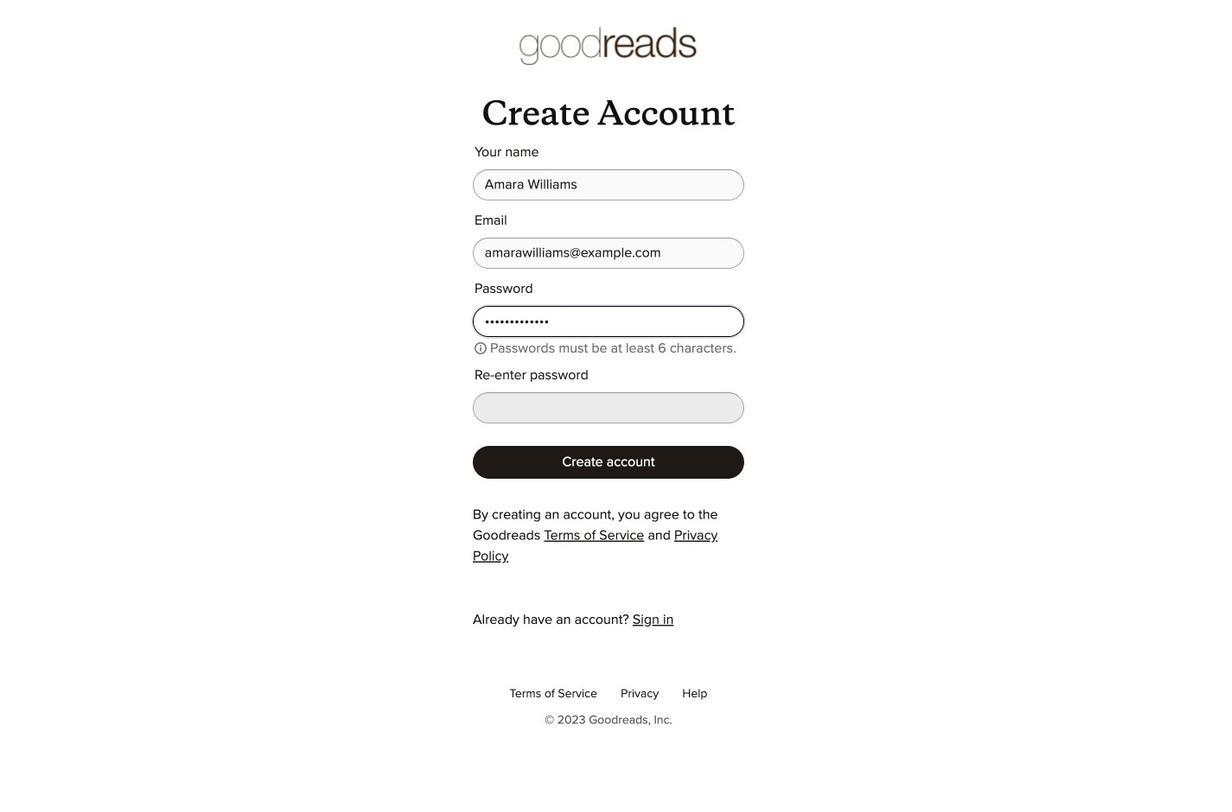 Task type: vqa. For each thing, say whether or not it's contained in the screenshot.
Gibson's within the , plus a few fresh faces, then treated to a ranging tour though Gibson's seedy world of cyberpunk espionage.
no



Task type: describe. For each thing, give the bounding box(es) containing it.
goodreads image
[[520, 26, 697, 67]]

At least 6 characters password field
[[473, 306, 744, 337]]



Task type: locate. For each thing, give the bounding box(es) containing it.
None email field
[[473, 238, 744, 269]]

alert image
[[475, 342, 487, 355]]

None submit
[[473, 446, 744, 479]]

None password field
[[473, 393, 744, 424]]

First and last name text field
[[473, 170, 744, 201]]



